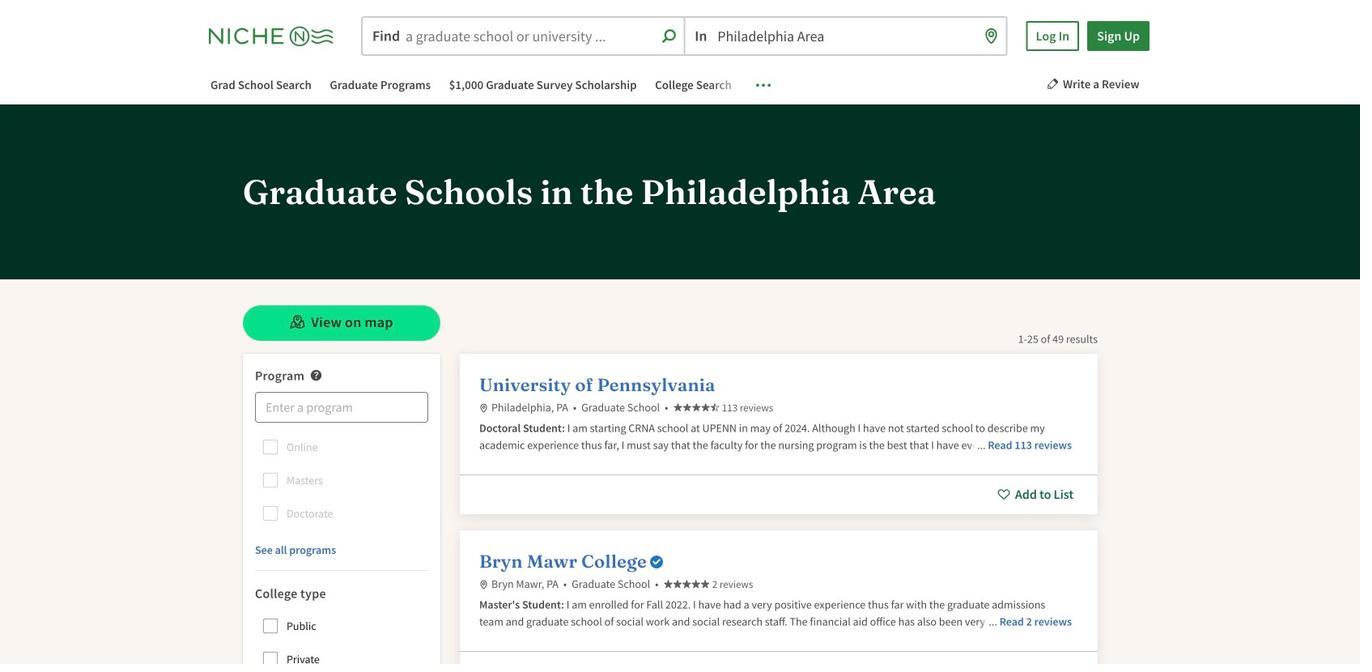 Task type: locate. For each thing, give the bounding box(es) containing it.
3 group from the top
[[254, 610, 428, 664]]

address image inside the university of pennsylvania element
[[479, 404, 488, 413]]

meatball image
[[756, 77, 771, 92]]

address image
[[479, 404, 488, 413], [479, 580, 488, 589]]

1 vertical spatial address image
[[479, 580, 488, 589]]

address image for the university of pennsylvania element
[[479, 404, 488, 413]]

private. also controls the next 2 checkboxes element
[[254, 643, 287, 664]]

group
[[254, 392, 428, 555], [254, 431, 428, 530], [254, 610, 428, 664]]

2 address image from the top
[[479, 580, 488, 589]]

1 address image from the top
[[479, 404, 488, 413]]

1 group from the top
[[254, 392, 428, 555]]

address image inside bryn mawr college element
[[479, 580, 488, 589]]

Philadelphia Area text field
[[685, 18, 1006, 54]]

a graduate school or university ... text field
[[363, 18, 684, 54]]

0 vertical spatial address image
[[479, 404, 488, 413]]



Task type: vqa. For each thing, say whether or not it's contained in the screenshot.
a college or university ... TEXT FIELD
no



Task type: describe. For each thing, give the bounding box(es) containing it.
pencil image
[[1047, 78, 1059, 90]]

banner links element
[[194, 74, 777, 96]]

bryn mawr college element
[[460, 530, 1098, 664]]

address image for bryn mawr college element
[[479, 580, 488, 589]]

2 group from the top
[[254, 431, 428, 530]]

question image
[[310, 369, 323, 382]]

search filter controls element
[[243, 354, 441, 664]]

private. also controls the next 2 checkboxes image
[[262, 651, 279, 664]]

university of pennsylvania element
[[460, 354, 1098, 514]]

niche home image
[[209, 22, 347, 50]]

Enter a program text field
[[255, 392, 428, 423]]



